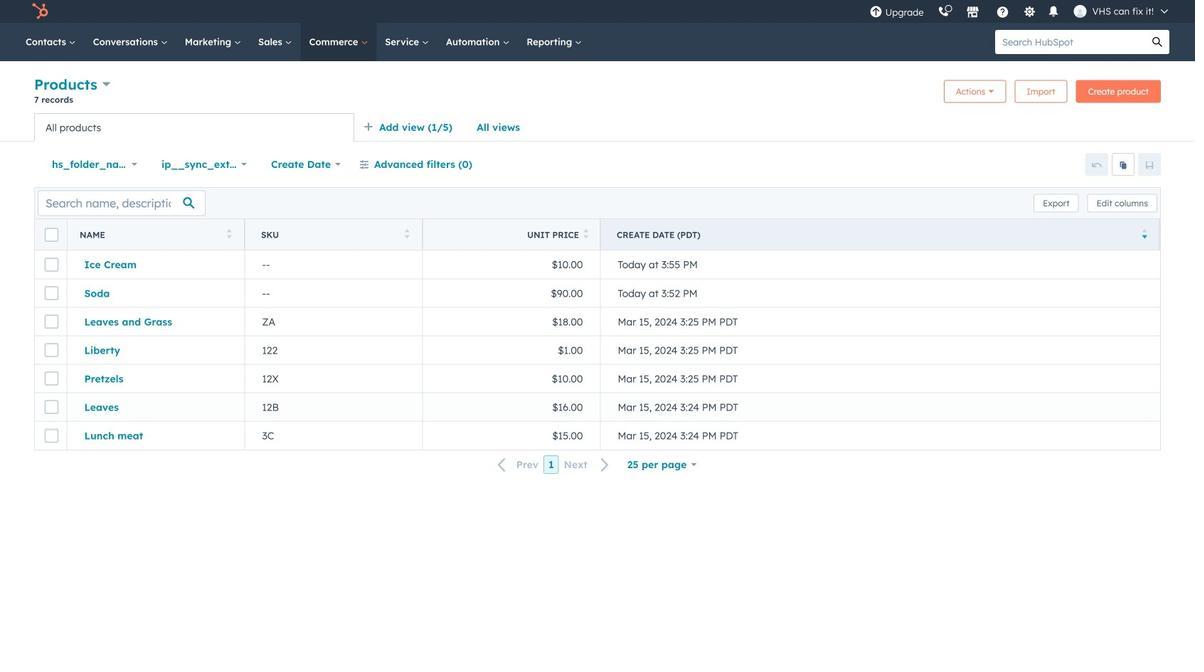 Task type: locate. For each thing, give the bounding box(es) containing it.
2 horizontal spatial press to sort. image
[[584, 229, 589, 239]]

2 horizontal spatial press to sort. element
[[584, 229, 589, 241]]

pagination navigation
[[490, 455, 619, 474]]

2 press to sort. image from the left
[[405, 229, 410, 239]]

banner
[[34, 74, 1162, 113]]

marketplaces image
[[967, 6, 980, 19]]

1 horizontal spatial press to sort. image
[[405, 229, 410, 239]]

1 press to sort. image from the left
[[227, 229, 232, 239]]

3 press to sort. image from the left
[[584, 229, 589, 239]]

0 horizontal spatial press to sort. element
[[227, 229, 232, 241]]

Search name, description, or SKU search field
[[38, 190, 206, 216]]

1 horizontal spatial press to sort. element
[[405, 229, 410, 241]]

0 horizontal spatial press to sort. image
[[227, 229, 232, 239]]

press to sort. element
[[227, 229, 232, 241], [405, 229, 410, 241], [584, 229, 589, 241]]

press to sort. image
[[227, 229, 232, 239], [405, 229, 410, 239], [584, 229, 589, 239]]

1 press to sort. element from the left
[[227, 229, 232, 241]]

press to sort. image for 3rd press to sort. "element" from the right
[[227, 229, 232, 239]]

menu
[[863, 0, 1179, 23]]

descending sort. press to sort ascending. element
[[1143, 229, 1148, 241]]

2 press to sort. element from the left
[[405, 229, 410, 241]]



Task type: describe. For each thing, give the bounding box(es) containing it.
Search HubSpot search field
[[996, 30, 1146, 54]]

descending sort. press to sort ascending. image
[[1143, 229, 1148, 239]]

terry turtle image
[[1075, 5, 1087, 18]]

press to sort. image for first press to sort. "element" from the right
[[584, 229, 589, 239]]

3 press to sort. element from the left
[[584, 229, 589, 241]]

press to sort. image for second press to sort. "element" from right
[[405, 229, 410, 239]]



Task type: vqa. For each thing, say whether or not it's contained in the screenshot.
5
no



